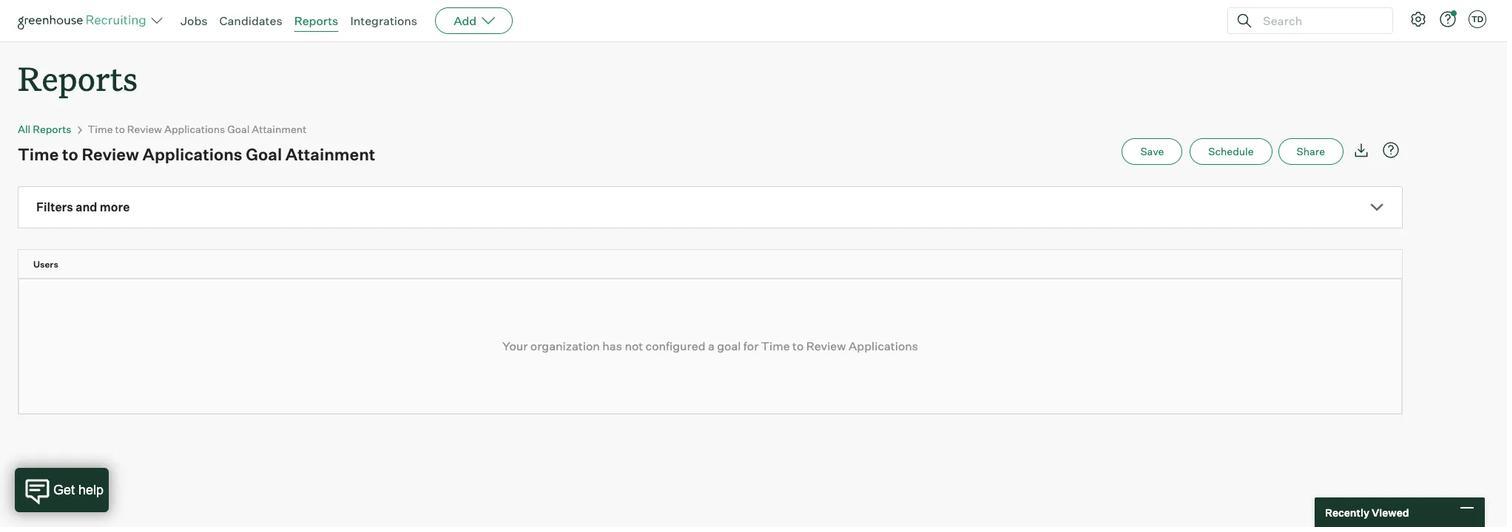 Task type: locate. For each thing, give the bounding box(es) containing it.
save button
[[1122, 139, 1183, 165]]

configure image
[[1410, 10, 1428, 28]]

not
[[625, 339, 643, 354]]

0 vertical spatial to
[[115, 123, 125, 136]]

users
[[33, 259, 58, 270]]

integrations link
[[350, 13, 418, 28]]

0 vertical spatial reports
[[294, 13, 339, 28]]

0 vertical spatial time
[[88, 123, 113, 136]]

0 vertical spatial applications
[[164, 123, 225, 136]]

recently viewed
[[1326, 507, 1410, 519]]

2 vertical spatial applications
[[849, 339, 918, 354]]

time right for
[[761, 339, 790, 354]]

2 horizontal spatial to
[[793, 339, 804, 354]]

faq image
[[1383, 141, 1400, 159]]

candidates link
[[219, 13, 282, 28]]

applications
[[164, 123, 225, 136], [142, 144, 242, 164], [849, 339, 918, 354]]

1 vertical spatial time to review applications goal attainment
[[18, 144, 376, 164]]

download image
[[1353, 141, 1371, 159]]

reports down greenhouse recruiting image
[[18, 56, 138, 100]]

users grid
[[19, 250, 1416, 279]]

to
[[115, 123, 125, 136], [62, 144, 78, 164], [793, 339, 804, 354]]

add button
[[435, 7, 513, 34]]

jobs
[[181, 13, 208, 28]]

share
[[1297, 145, 1326, 158]]

filters
[[36, 200, 73, 215]]

all reports
[[18, 123, 71, 136]]

review
[[127, 123, 162, 136], [82, 144, 139, 164], [806, 339, 846, 354]]

reports right candidates link
[[294, 13, 339, 28]]

time down all reports
[[18, 144, 59, 164]]

td
[[1472, 14, 1484, 24]]

0 horizontal spatial time
[[18, 144, 59, 164]]

a
[[708, 339, 715, 354]]

users column header
[[19, 250, 1416, 278]]

configured
[[646, 339, 706, 354]]

more
[[100, 200, 130, 215]]

reports
[[294, 13, 339, 28], [18, 56, 138, 100], [33, 123, 71, 136]]

1 vertical spatial reports
[[18, 56, 138, 100]]

time to review applications goal attainment link
[[88, 123, 307, 136]]

reports right all
[[33, 123, 71, 136]]

has
[[603, 339, 622, 354]]

1 vertical spatial goal
[[246, 144, 282, 164]]

time to review applications goal attainment
[[88, 123, 307, 136], [18, 144, 376, 164]]

2 vertical spatial reports
[[33, 123, 71, 136]]

1 vertical spatial applications
[[142, 144, 242, 164]]

0 horizontal spatial to
[[62, 144, 78, 164]]

td button
[[1469, 10, 1487, 28]]

time right all reports
[[88, 123, 113, 136]]

goal
[[717, 339, 741, 354]]

2 vertical spatial time
[[761, 339, 790, 354]]

all
[[18, 123, 31, 136]]

all reports link
[[18, 123, 71, 136]]

goal
[[227, 123, 250, 136], [246, 144, 282, 164]]

filters and more
[[36, 200, 130, 215]]

time
[[88, 123, 113, 136], [18, 144, 59, 164], [761, 339, 790, 354]]

2 horizontal spatial time
[[761, 339, 790, 354]]

td button
[[1466, 7, 1490, 31]]

for
[[744, 339, 759, 354]]

attainment
[[252, 123, 307, 136], [285, 144, 376, 164]]



Task type: vqa. For each thing, say whether or not it's contained in the screenshot.
top the Attainment
yes



Task type: describe. For each thing, give the bounding box(es) containing it.
2 vertical spatial to
[[793, 339, 804, 354]]

schedule
[[1209, 145, 1254, 158]]

organization
[[531, 339, 600, 354]]

your organization has not configured a goal for time to review applications
[[502, 339, 918, 354]]

share button
[[1279, 139, 1344, 165]]

Search text field
[[1260, 10, 1380, 31]]

0 vertical spatial goal
[[227, 123, 250, 136]]

0 vertical spatial review
[[127, 123, 162, 136]]

1 vertical spatial time
[[18, 144, 59, 164]]

and
[[76, 200, 97, 215]]

0 vertical spatial attainment
[[252, 123, 307, 136]]

2 vertical spatial review
[[806, 339, 846, 354]]

save and schedule this report to revisit it! element
[[1122, 139, 1190, 165]]

candidates
[[219, 13, 282, 28]]

your
[[502, 339, 528, 354]]

greenhouse recruiting image
[[18, 12, 151, 30]]

1 horizontal spatial time
[[88, 123, 113, 136]]

1 horizontal spatial to
[[115, 123, 125, 136]]

1 vertical spatial to
[[62, 144, 78, 164]]

0 vertical spatial time to review applications goal attainment
[[88, 123, 307, 136]]

save
[[1141, 145, 1164, 158]]

integrations
[[350, 13, 418, 28]]

viewed
[[1372, 507, 1410, 519]]

jobs link
[[181, 13, 208, 28]]

1 vertical spatial review
[[82, 144, 139, 164]]

schedule button
[[1190, 139, 1273, 165]]

recently
[[1326, 507, 1370, 519]]

1 vertical spatial attainment
[[285, 144, 376, 164]]

add
[[454, 13, 477, 28]]

reports link
[[294, 13, 339, 28]]



